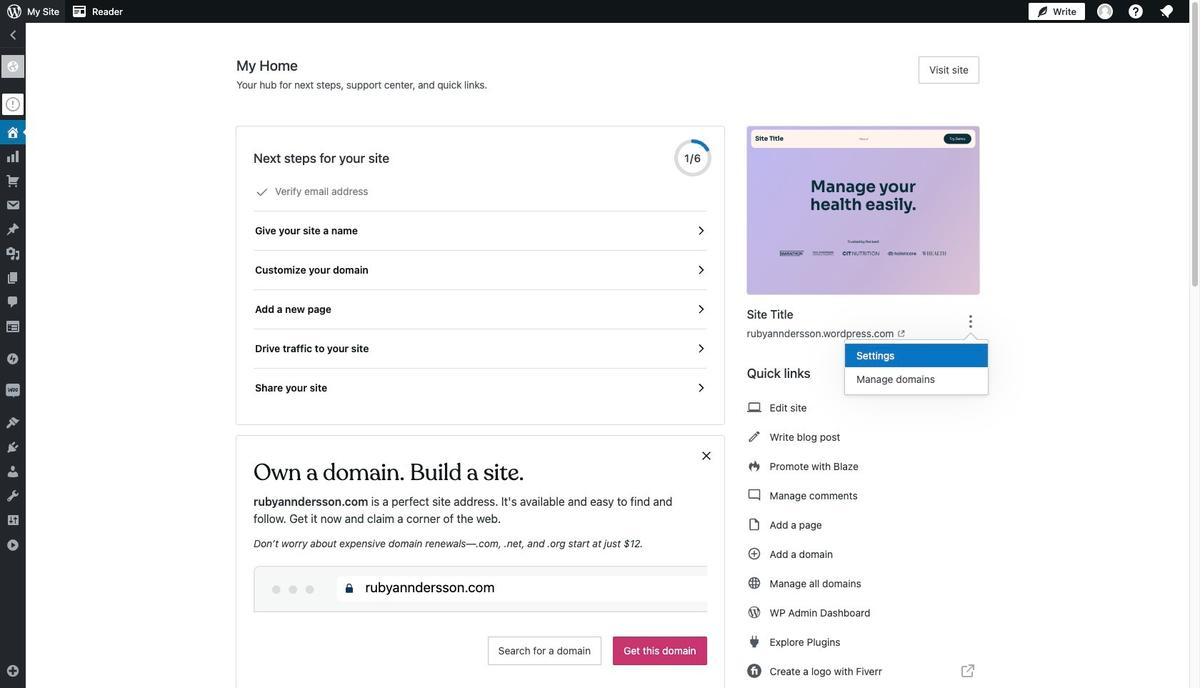 Task type: locate. For each thing, give the bounding box(es) containing it.
main content
[[237, 56, 991, 688]]

2 img image from the top
[[6, 384, 20, 398]]

task enabled image
[[694, 224, 707, 237], [694, 264, 707, 277], [694, 303, 707, 316]]

0 vertical spatial task enabled image
[[694, 224, 707, 237]]

task enabled image
[[694, 342, 707, 355], [694, 382, 707, 394]]

menu
[[845, 340, 988, 394]]

launchpad checklist element
[[254, 172, 707, 407]]

1 vertical spatial img image
[[6, 384, 20, 398]]

1 vertical spatial task enabled image
[[694, 264, 707, 277]]

tooltip
[[838, 332, 989, 395]]

2 vertical spatial task enabled image
[[694, 303, 707, 316]]

1 img image from the top
[[6, 352, 20, 366]]

0 vertical spatial task enabled image
[[694, 342, 707, 355]]

edit image
[[747, 428, 762, 445]]

2 task enabled image from the top
[[694, 382, 707, 394]]

img image
[[6, 352, 20, 366], [6, 384, 20, 398]]

manage your notifications image
[[1158, 3, 1176, 20]]

1 vertical spatial task enabled image
[[694, 382, 707, 394]]

0 vertical spatial img image
[[6, 352, 20, 366]]

more options for site site title image
[[963, 313, 980, 330]]

1 task enabled image from the top
[[694, 224, 707, 237]]

progress bar
[[674, 139, 712, 177]]

3 task enabled image from the top
[[694, 303, 707, 316]]



Task type: describe. For each thing, give the bounding box(es) containing it.
my profile image
[[1098, 4, 1113, 19]]

1 task enabled image from the top
[[694, 342, 707, 355]]

insert_drive_file image
[[747, 516, 762, 533]]

2 task enabled image from the top
[[694, 264, 707, 277]]

dismiss domain name promotion image
[[700, 447, 713, 465]]

help image
[[1128, 3, 1145, 20]]

laptop image
[[747, 399, 762, 416]]

mode_comment image
[[747, 487, 762, 504]]



Task type: vqa. For each thing, say whether or not it's contained in the screenshot.
bottommost THE DATA
no



